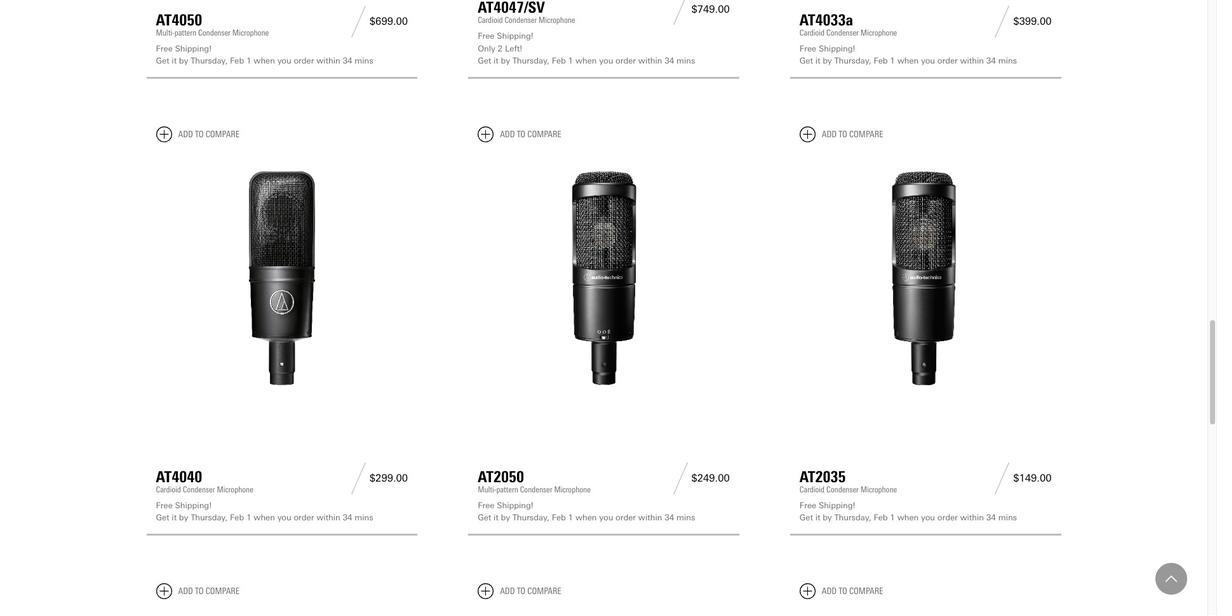 Task type: locate. For each thing, give the bounding box(es) containing it.
free down at4033a
[[800, 44, 817, 53]]

free shipping! get it by thursday, feb 1 when you order within 34 mins for at4040
[[156, 501, 374, 523]]

microphone inside at4033a cardioid condenser microphone
[[861, 28, 897, 37]]

divider line image for at2050
[[669, 463, 692, 494]]

shipping! up the left!
[[497, 31, 534, 41]]

thursday, inside the free shipping! only 2 left! get it by thursday, feb 1 when you order within 34 mins
[[513, 56, 550, 66]]

pattern inside "at2050 multi-pattern condenser microphone"
[[497, 485, 518, 494]]

34 inside the free shipping! only 2 left! get it by thursday, feb 1 when you order within 34 mins
[[665, 56, 674, 66]]

thursday,
[[191, 56, 228, 66], [513, 56, 550, 66], [835, 56, 872, 66], [191, 513, 228, 523], [513, 513, 550, 523], [835, 513, 872, 523]]

divider line image
[[348, 6, 370, 37], [991, 6, 1014, 37], [348, 463, 370, 494], [669, 463, 692, 494], [991, 463, 1014, 494]]

$399.00
[[1014, 15, 1052, 27]]

free down at4040
[[156, 501, 173, 510]]

cardioid inside at2035 cardioid condenser microphone
[[800, 485, 825, 494]]

compare
[[206, 129, 240, 140], [528, 129, 562, 140], [850, 129, 884, 140], [206, 586, 240, 597], [528, 586, 562, 597], [850, 586, 884, 597]]

at4040
[[156, 468, 202, 486]]

1 vertical spatial multi-
[[478, 485, 497, 494]]

0 vertical spatial pattern
[[175, 28, 196, 37]]

mins inside the free shipping! only 2 left! get it by thursday, feb 1 when you order within 34 mins
[[677, 56, 695, 66]]

add to compare
[[178, 129, 240, 140], [500, 129, 562, 140], [822, 129, 884, 140], [178, 586, 240, 597], [500, 586, 562, 597], [822, 586, 884, 597]]

0 horizontal spatial pattern
[[175, 28, 196, 37]]

34
[[343, 56, 352, 66], [665, 56, 674, 66], [987, 56, 996, 66], [343, 513, 352, 523], [665, 513, 674, 523], [987, 513, 996, 523]]

by down at4050
[[179, 56, 188, 66]]

feb down 'at4050 multi-pattern condenser microphone'
[[230, 56, 244, 66]]

order
[[294, 56, 314, 66], [616, 56, 636, 66], [938, 56, 958, 66], [294, 513, 314, 523], [616, 513, 636, 523], [938, 513, 958, 523]]

microphone
[[539, 15, 575, 25], [232, 28, 269, 37], [861, 28, 897, 37], [217, 485, 253, 494], [554, 485, 591, 494], [861, 485, 897, 494]]

pattern inside 'at4050 multi-pattern condenser microphone'
[[175, 28, 196, 37]]

free up 'only'
[[478, 31, 495, 41]]

pattern
[[175, 28, 196, 37], [497, 485, 518, 494]]

it down at4050
[[172, 56, 177, 66]]

shipping!
[[497, 31, 534, 41], [175, 44, 212, 53], [819, 44, 856, 53], [175, 501, 212, 510], [497, 501, 534, 510], [819, 501, 856, 510]]

mins
[[355, 56, 374, 66], [677, 56, 695, 66], [999, 56, 1017, 66], [355, 513, 374, 523], [677, 513, 695, 523], [999, 513, 1017, 523]]

by down 2 on the left of page
[[501, 56, 510, 66]]

0 horizontal spatial multi-
[[156, 28, 175, 37]]

multi-
[[156, 28, 175, 37], [478, 485, 497, 494]]

it
[[172, 56, 177, 66], [494, 56, 499, 66], [816, 56, 821, 66], [172, 513, 177, 523], [494, 513, 499, 523], [816, 513, 821, 523]]

free shipping! get it by thursday, feb 1 when you order within 34 mins for at2050
[[478, 501, 695, 523]]

1 horizontal spatial multi-
[[478, 485, 497, 494]]

1 horizontal spatial pattern
[[497, 485, 518, 494]]

0 vertical spatial multi-
[[156, 28, 175, 37]]

cardioid for at4033a
[[800, 28, 825, 37]]

mins down $149.00
[[999, 513, 1017, 523]]

divider line image for at4040
[[348, 463, 370, 494]]

add
[[178, 129, 193, 140], [500, 129, 515, 140], [822, 129, 837, 140], [178, 586, 193, 597], [500, 586, 515, 597], [822, 586, 837, 597]]

thursday, down 'at4050 multi-pattern condenser microphone'
[[191, 56, 228, 66]]

divider line image
[[669, 0, 692, 25]]

feb down cardioid condenser microphone
[[552, 56, 566, 66]]

get down at2050
[[478, 513, 491, 523]]

at2050 image
[[478, 152, 730, 404]]

thursday, down at4033a cardioid condenser microphone
[[835, 56, 872, 66]]

it down 2 on the left of page
[[494, 56, 499, 66]]

feb inside the free shipping! only 2 left! get it by thursday, feb 1 when you order within 34 mins
[[552, 56, 566, 66]]

free shipping! get it by thursday, feb 1 when you order within 34 mins
[[156, 44, 374, 66], [800, 44, 1017, 66], [156, 501, 374, 523], [478, 501, 695, 523], [800, 501, 1017, 523]]

condenser
[[505, 15, 537, 25], [198, 28, 231, 37], [827, 28, 859, 37], [183, 485, 215, 494], [520, 485, 553, 494], [827, 485, 859, 494]]

add to compare button
[[156, 126, 240, 142], [478, 126, 562, 142], [800, 126, 884, 142], [156, 583, 240, 599], [478, 583, 562, 599], [800, 583, 884, 599]]

mins down $699.00
[[355, 56, 374, 66]]

microphone inside 'at4050 multi-pattern condenser microphone'
[[232, 28, 269, 37]]

when
[[254, 56, 275, 66], [576, 56, 597, 66], [898, 56, 919, 66], [254, 513, 275, 523], [576, 513, 597, 523], [898, 513, 919, 523]]

by
[[179, 56, 188, 66], [501, 56, 510, 66], [823, 56, 832, 66], [179, 513, 188, 523], [501, 513, 510, 523], [823, 513, 832, 523]]

at4040 image
[[156, 152, 408, 404]]

when inside the free shipping! only 2 left! get it by thursday, feb 1 when you order within 34 mins
[[576, 56, 597, 66]]

it down at2035
[[816, 513, 821, 523]]

get
[[156, 56, 169, 66], [478, 56, 491, 66], [800, 56, 813, 66], [156, 513, 169, 523], [478, 513, 491, 523], [800, 513, 813, 523]]

condenser inside at4033a cardioid condenser microphone
[[827, 28, 859, 37]]

at2035
[[800, 468, 846, 486]]

cardioid inside at4040 cardioid condenser microphone
[[156, 485, 181, 494]]

2
[[498, 44, 503, 53]]

1 down cardioid condenser microphone
[[569, 56, 573, 66]]

1 down at4040 cardioid condenser microphone
[[247, 513, 251, 523]]

condenser inside at4040 cardioid condenser microphone
[[183, 485, 215, 494]]

get down at4033a
[[800, 56, 813, 66]]

free
[[478, 31, 495, 41], [156, 44, 173, 53], [800, 44, 817, 53], [156, 501, 173, 510], [478, 501, 495, 510], [800, 501, 817, 510]]

cardioid
[[478, 15, 503, 25], [800, 28, 825, 37], [156, 485, 181, 494], [800, 485, 825, 494]]

thursday, down the left!
[[513, 56, 550, 66]]

arrow up image
[[1166, 573, 1178, 585]]

get down at4040
[[156, 513, 169, 523]]

multi- inside 'at4050 multi-pattern condenser microphone'
[[156, 28, 175, 37]]

you
[[278, 56, 291, 66], [599, 56, 613, 66], [921, 56, 935, 66], [278, 513, 291, 523], [599, 513, 613, 523], [921, 513, 935, 523]]

free down at2050
[[478, 501, 495, 510]]

cardioid inside at4033a cardioid condenser microphone
[[800, 28, 825, 37]]

left!
[[505, 44, 523, 53]]

feb
[[230, 56, 244, 66], [552, 56, 566, 66], [874, 56, 888, 66], [230, 513, 244, 523], [552, 513, 566, 523], [874, 513, 888, 523]]

within
[[317, 56, 340, 66], [639, 56, 662, 66], [961, 56, 984, 66], [317, 513, 340, 523], [639, 513, 662, 523], [961, 513, 984, 523]]

by down at4033a
[[823, 56, 832, 66]]

multi- inside "at2050 multi-pattern condenser microphone"
[[478, 485, 497, 494]]

$299.00
[[370, 472, 408, 484]]

1
[[247, 56, 251, 66], [569, 56, 573, 66], [891, 56, 895, 66], [247, 513, 251, 523], [569, 513, 573, 523], [891, 513, 895, 523]]

to
[[195, 129, 204, 140], [517, 129, 526, 140], [839, 129, 848, 140], [195, 586, 204, 597], [517, 586, 526, 597], [839, 586, 848, 597]]

at4033a
[[800, 11, 853, 29]]

microphone inside at4040 cardioid condenser microphone
[[217, 485, 253, 494]]

cardioid for at4040
[[156, 485, 181, 494]]

thursday, down "at2050 multi-pattern condenser microphone"
[[513, 513, 550, 523]]

free down at4050
[[156, 44, 173, 53]]

microphone inside at2035 cardioid condenser microphone
[[861, 485, 897, 494]]

get down at4050
[[156, 56, 169, 66]]

get down at2035
[[800, 513, 813, 523]]

get down 'only'
[[478, 56, 491, 66]]

1 vertical spatial pattern
[[497, 485, 518, 494]]

order inside the free shipping! only 2 left! get it by thursday, feb 1 when you order within 34 mins
[[616, 56, 636, 66]]

at4040 cardioid condenser microphone
[[156, 468, 253, 494]]

mins down the $249.00
[[677, 513, 695, 523]]

at2050
[[478, 468, 524, 486]]

get inside the free shipping! only 2 left! get it by thursday, feb 1 when you order within 34 mins
[[478, 56, 491, 66]]

mins down divider line icon
[[677, 56, 695, 66]]



Task type: vqa. For each thing, say whether or not it's contained in the screenshot.
AES256 to the left
no



Task type: describe. For each thing, give the bounding box(es) containing it.
thursday, down at2035 cardioid condenser microphone
[[835, 513, 872, 523]]

mins down $299.00
[[355, 513, 374, 523]]

it down at4033a
[[816, 56, 821, 66]]

$249.00
[[692, 472, 730, 484]]

divider line image for at4050
[[348, 6, 370, 37]]

cardioid for at2035
[[800, 485, 825, 494]]

by down at2050
[[501, 513, 510, 523]]

shipping! inside the free shipping! only 2 left! get it by thursday, feb 1 when you order within 34 mins
[[497, 31, 534, 41]]

1 down 'at4050 multi-pattern condenser microphone'
[[247, 56, 251, 66]]

feb down at2035 cardioid condenser microphone
[[874, 513, 888, 523]]

divider line image for at2035
[[991, 463, 1014, 494]]

1 down at4033a cardioid condenser microphone
[[891, 56, 895, 66]]

feb down "at2050 multi-pattern condenser microphone"
[[552, 513, 566, 523]]

feb down at4040 cardioid condenser microphone
[[230, 513, 244, 523]]

within inside the free shipping! only 2 left! get it by thursday, feb 1 when you order within 34 mins
[[639, 56, 662, 66]]

shipping! down 'at4050 multi-pattern condenser microphone'
[[175, 44, 212, 53]]

pattern for at4050
[[175, 28, 196, 37]]

condenser inside 'at4050 multi-pattern condenser microphone'
[[198, 28, 231, 37]]

feb down at4033a cardioid condenser microphone
[[874, 56, 888, 66]]

$149.00
[[1014, 472, 1052, 484]]

shipping! down "at2050 multi-pattern condenser microphone"
[[497, 501, 534, 510]]

condenser inside "at2050 multi-pattern condenser microphone"
[[520, 485, 553, 494]]

thursday, down at4040 cardioid condenser microphone
[[191, 513, 228, 523]]

microphone inside "at2050 multi-pattern condenser microphone"
[[554, 485, 591, 494]]

it inside the free shipping! only 2 left! get it by thursday, feb 1 when you order within 34 mins
[[494, 56, 499, 66]]

you inside the free shipping! only 2 left! get it by thursday, feb 1 when you order within 34 mins
[[599, 56, 613, 66]]

1 down at2035 cardioid condenser microphone
[[891, 513, 895, 523]]

only
[[478, 44, 496, 53]]

cardioid condenser microphone
[[478, 15, 575, 25]]

at4050
[[156, 11, 202, 29]]

at2035 image
[[800, 152, 1052, 404]]

shipping! down at2035 cardioid condenser microphone
[[819, 501, 856, 510]]

1 inside the free shipping! only 2 left! get it by thursday, feb 1 when you order within 34 mins
[[569, 56, 573, 66]]

by down at4040
[[179, 513, 188, 523]]

by inside the free shipping! only 2 left! get it by thursday, feb 1 when you order within 34 mins
[[501, 56, 510, 66]]

at4033a cardioid condenser microphone
[[800, 11, 897, 37]]

shipping! down at4040 cardioid condenser microphone
[[175, 501, 212, 510]]

multi- for at2050
[[478, 485, 497, 494]]

free shipping! only 2 left! get it by thursday, feb 1 when you order within 34 mins
[[478, 31, 695, 66]]

shipping! down at4033a cardioid condenser microphone
[[819, 44, 856, 53]]

$699.00
[[370, 15, 408, 27]]

free shipping! get it by thursday, feb 1 when you order within 34 mins for at2035
[[800, 501, 1017, 523]]

at4050 multi-pattern condenser microphone
[[156, 11, 269, 37]]

divider line image for at4033a
[[991, 6, 1014, 37]]

$749.00
[[692, 3, 730, 15]]

multi- for at4050
[[156, 28, 175, 37]]

mins down $399.00
[[999, 56, 1017, 66]]

by down at2035
[[823, 513, 832, 523]]

free down at2035
[[800, 501, 817, 510]]

condenser inside at2035 cardioid condenser microphone
[[827, 485, 859, 494]]

at2035 cardioid condenser microphone
[[800, 468, 897, 494]]

it down at4040
[[172, 513, 177, 523]]

at2050 multi-pattern condenser microphone
[[478, 468, 591, 494]]

free inside the free shipping! only 2 left! get it by thursday, feb 1 when you order within 34 mins
[[478, 31, 495, 41]]

1 down "at2050 multi-pattern condenser microphone"
[[569, 513, 573, 523]]

pattern for at2050
[[497, 485, 518, 494]]

it down at2050
[[494, 513, 499, 523]]



